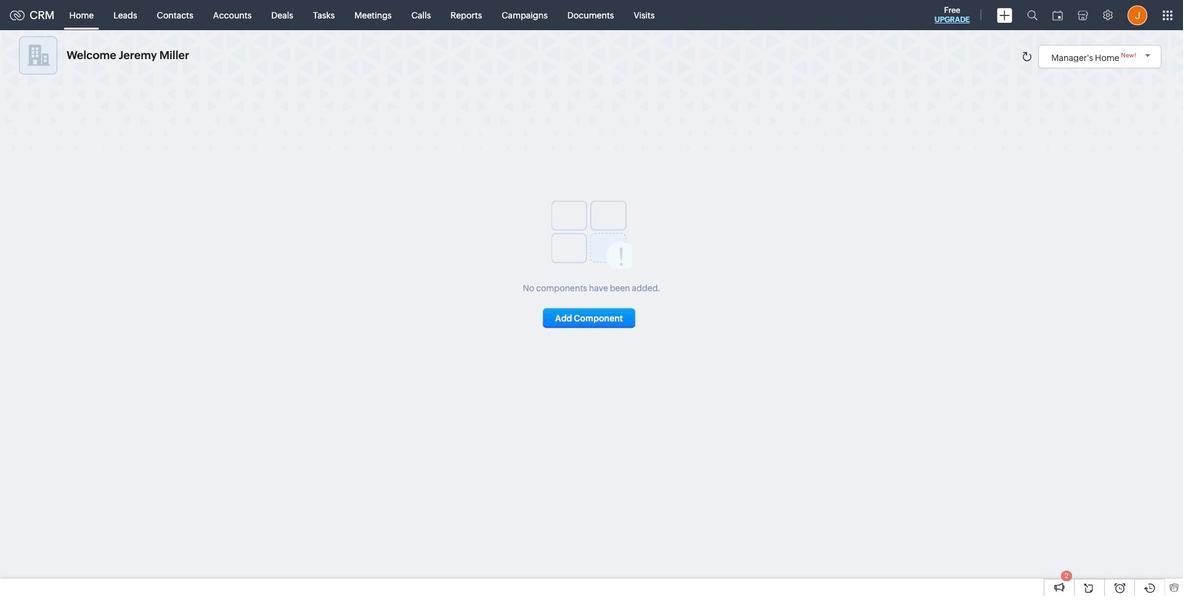 Task type: vqa. For each thing, say whether or not it's contained in the screenshot.
'contacts' link
no



Task type: locate. For each thing, give the bounding box(es) containing it.
create menu image
[[997, 8, 1013, 22]]

calendar image
[[1053, 10, 1063, 20]]

search element
[[1020, 0, 1045, 30]]

search image
[[1027, 10, 1038, 20]]

create menu element
[[990, 0, 1020, 30]]



Task type: describe. For each thing, give the bounding box(es) containing it.
profile image
[[1128, 5, 1148, 25]]

logo image
[[10, 10, 25, 20]]

profile element
[[1120, 0, 1155, 30]]



